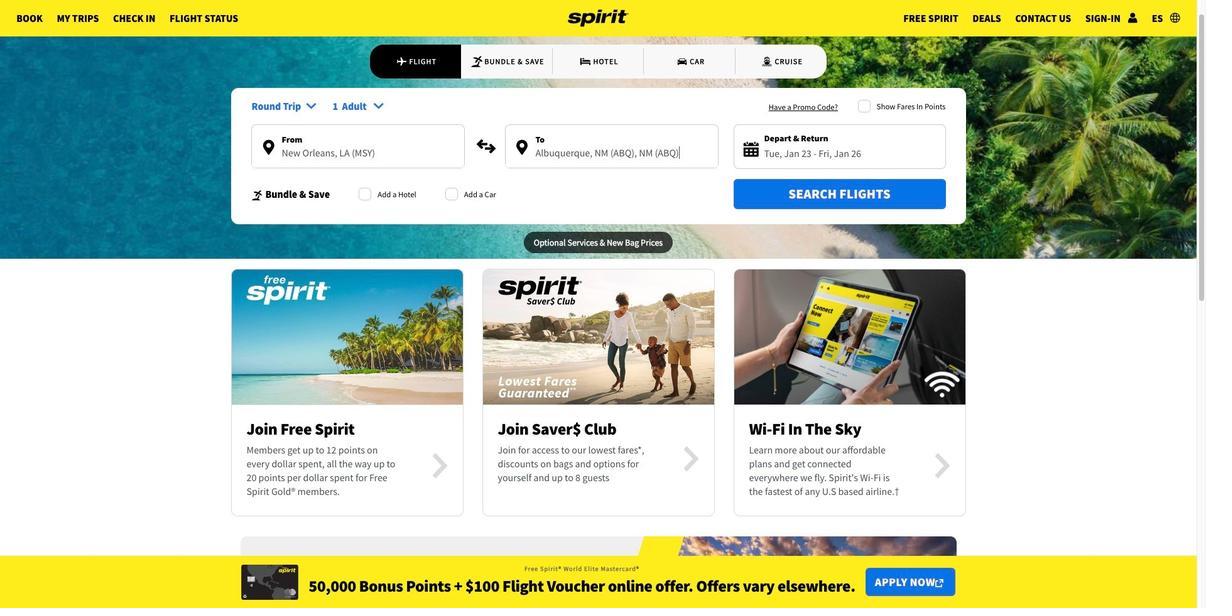 Task type: vqa. For each thing, say whether or not it's contained in the screenshot.
CALENDAR 'ICON'
yes



Task type: locate. For each thing, give the bounding box(es) containing it.
free_spirit_image image
[[232, 263, 463, 411]]

savers_club_image image
[[483, 262, 714, 411]]

global image
[[1171, 13, 1181, 23]]

cruise icon image
[[761, 55, 774, 68]]

vacation icon image
[[471, 55, 484, 68]]

Enter City or Airport text field
[[252, 146, 464, 168]]

map marker alt image
[[517, 140, 528, 155]]

Enter City or Airport text field
[[506, 146, 718, 168]]



Task type: describe. For each thing, give the bounding box(es) containing it.
wifi image image
[[734, 263, 966, 411]]

car icon image
[[676, 55, 689, 68]]

bundle and save icon image
[[251, 190, 263, 201]]

hotel icon image
[[580, 55, 592, 68]]

map marker alt image
[[263, 140, 274, 155]]

calendar image
[[744, 142, 759, 157]]

world elite image
[[241, 565, 299, 600]]

dates field
[[765, 145, 936, 161]]

user image
[[1128, 13, 1139, 23]]

logo image
[[568, 0, 629, 36]]

swap airports image
[[476, 137, 496, 157]]

flight icon image
[[396, 55, 408, 68]]

external links may not meet accessibility requirements. image
[[936, 580, 944, 588]]



